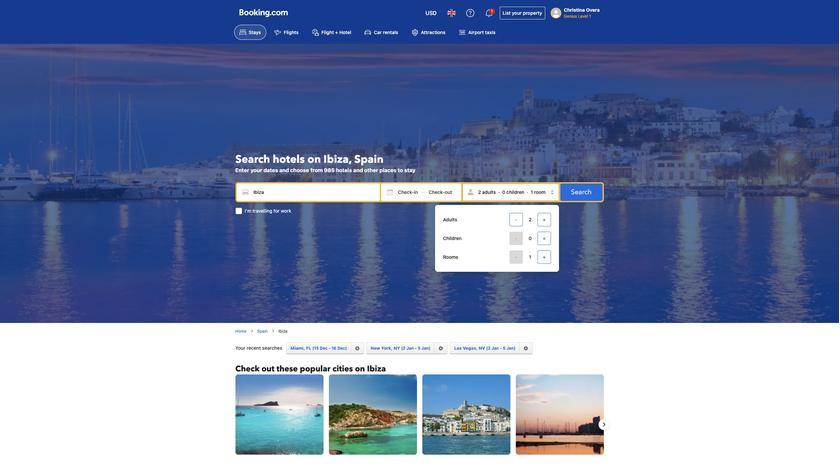 Task type: locate. For each thing, give the bounding box(es) containing it.
home
[[235, 329, 246, 334]]

ibiza,
[[324, 152, 352, 167]]

(2 right york, ny
[[401, 346, 405, 351]]

2 + button from the top
[[538, 232, 551, 245]]

spain up other on the left top of the page
[[354, 152, 384, 167]]

+ button
[[538, 213, 551, 227], [538, 232, 551, 245], [538, 251, 551, 264]]

- button for 1
[[509, 251, 523, 264]]

985
[[324, 167, 335, 173]]

1 horizontal spatial 0
[[529, 236, 532, 241]]

- inside new york, ny (2 jan - 5 jan)
[[415, 346, 417, 351]]

1 horizontal spatial spain
[[354, 152, 384, 167]]

list
[[503, 10, 511, 16]]

0 horizontal spatial spain
[[257, 329, 268, 334]]

on
[[308, 152, 321, 167], [355, 364, 365, 375]]

1 (2 from the left
[[401, 346, 405, 351]]

out up adults
[[445, 190, 452, 195]]

to
[[398, 167, 403, 173]]

1 vertical spatial ibiza
[[367, 364, 386, 375]]

+ button for 1
[[538, 251, 551, 264]]

1 vertical spatial your
[[251, 167, 262, 173]]

san antonio 172 hotels image
[[235, 375, 323, 457]]

from
[[310, 167, 323, 173]]

out
[[445, 190, 452, 195], [262, 364, 275, 375]]

check- right in
[[429, 190, 445, 195]]

2 vertical spatial + button
[[538, 251, 551, 264]]

svg image for check-in
[[387, 189, 393, 196]]

and right dates
[[279, 167, 289, 173]]

enter
[[235, 167, 249, 173]]

your right list
[[512, 10, 522, 16]]

popular
[[300, 364, 331, 375]]

2 left adults on the right
[[478, 190, 481, 195]]

jan) for las vegas, nv
[[507, 346, 516, 351]]

1 horizontal spatial 5
[[503, 346, 506, 351]]

5 inside new york, ny (2 jan - 5 jan)
[[418, 346, 420, 351]]

1 - button from the top
[[509, 213, 523, 227]]

spain
[[354, 152, 384, 167], [257, 329, 268, 334]]

0 horizontal spatial and
[[279, 167, 289, 173]]

2 for 2
[[529, 217, 532, 223]]

1 horizontal spatial and
[[353, 167, 363, 173]]

1 horizontal spatial ·
[[527, 190, 528, 195]]

spain up your recent searches
[[257, 329, 268, 334]]

1 + button from the top
[[538, 213, 551, 227]]

your
[[235, 346, 245, 351]]

cities
[[333, 364, 353, 375]]

jan) left new york,&nbsp;ny
 - remove this item from your recent searches image
[[422, 346, 431, 351]]

- button for 2
[[509, 213, 523, 227]]

0 horizontal spatial hotels
[[273, 152, 305, 167]]

5 inside las vegas, nv (2 jan - 5 jan)
[[503, 346, 506, 351]]

1 jan from the left
[[407, 346, 414, 351]]

jan for new york, ny
[[407, 346, 414, 351]]

svg image for check-out
[[429, 189, 435, 196]]

0 vertical spatial your
[[512, 10, 522, 16]]

0 horizontal spatial search
[[235, 152, 270, 167]]

+
[[335, 30, 338, 35], [441, 185, 444, 191], [543, 217, 546, 223], [543, 236, 546, 241], [543, 255, 546, 260]]

miami, fl
[[291, 346, 311, 351]]

1 vertical spatial spain
[[257, 329, 268, 334]]

svg image
[[387, 189, 393, 196], [429, 189, 435, 196]]

5 for new york, ny
[[418, 346, 420, 351]]

2 vertical spatial - button
[[509, 251, 523, 264]]

1 vertical spatial - button
[[509, 232, 523, 245]]

jan inside new york, ny (2 jan - 5 jan)
[[407, 346, 414, 351]]

None search field
[[235, 182, 604, 272]]

0 horizontal spatial out
[[262, 364, 275, 375]]

searches
[[262, 346, 282, 351]]

3 + button from the top
[[538, 251, 551, 264]]

1 5 from the left
[[418, 346, 420, 351]]

1 vertical spatial 2
[[529, 217, 532, 223]]

16
[[332, 346, 336, 351]]

jan inside las vegas, nv (2 jan - 5 jan)
[[492, 346, 499, 351]]

svg image left check-in
[[387, 189, 393, 196]]

0 horizontal spatial 0
[[502, 190, 505, 195]]

1
[[491, 9, 493, 14], [589, 14, 591, 19], [531, 190, 533, 195], [529, 255, 531, 260]]

1 vertical spatial search
[[571, 188, 592, 197]]

these
[[277, 364, 298, 375]]

2 jan) from the left
[[507, 346, 516, 351]]

search hotels on ibiza, spain enter your dates and choose from 985 hotels and other places to stay
[[235, 152, 415, 173]]

1 horizontal spatial svg image
[[429, 189, 435, 196]]

san antonio bay 65 hotels image
[[516, 375, 604, 457]]

search inside search hotels on ibiza, spain enter your dates and choose from 985 hotels and other places to stay
[[235, 152, 270, 167]]

1 horizontal spatial out
[[445, 190, 452, 195]]

1 horizontal spatial on
[[355, 364, 365, 375]]

2 - button from the top
[[509, 232, 523, 245]]

- button
[[509, 213, 523, 227], [509, 232, 523, 245], [509, 251, 523, 264]]

ibiza up searches
[[279, 329, 287, 334]]

and left other on the left top of the page
[[353, 167, 363, 173]]

2 5 from the left
[[503, 346, 506, 351]]

2 (2 from the left
[[486, 346, 491, 351]]

(2 inside las vegas, nv (2 jan - 5 jan)
[[486, 346, 491, 351]]

check- down stay
[[398, 190, 414, 195]]

taxis
[[485, 30, 496, 35]]

room
[[534, 190, 546, 195]]

jan right york, ny
[[407, 346, 414, 351]]

1 inside button
[[491, 9, 493, 14]]

jan right vegas, nv
[[492, 346, 499, 351]]

1 horizontal spatial search
[[571, 188, 592, 197]]

(2 inside new york, ny (2 jan - 5 jan)
[[401, 346, 405, 351]]

0 horizontal spatial 5
[[418, 346, 420, 351]]

overa
[[586, 7, 600, 13]]

ibiza down new
[[367, 364, 386, 375]]

stays
[[249, 30, 261, 35]]

0 horizontal spatial check-
[[398, 190, 414, 195]]

0 horizontal spatial jan)
[[422, 346, 431, 351]]

airport taxis link
[[454, 25, 501, 40]]

2 adults · 0 children · 1 room
[[478, 190, 546, 195]]

0 horizontal spatial svg image
[[387, 189, 393, 196]]

0 vertical spatial + button
[[538, 213, 551, 227]]

1 svg image from the left
[[387, 189, 393, 196]]

1 horizontal spatial ibiza
[[367, 364, 386, 375]]

0 horizontal spatial ibiza
[[279, 329, 287, 334]]

+ for rooms
[[543, 255, 546, 260]]

2 svg image from the left
[[429, 189, 435, 196]]

your right enter
[[251, 167, 262, 173]]

hotels
[[273, 152, 305, 167], [336, 167, 352, 173]]

0 vertical spatial 2
[[478, 190, 481, 195]]

jan) left las vegas,&nbsp;nv
 - remove this item from your recent searches image
[[507, 346, 516, 351]]

0 horizontal spatial 2
[[478, 190, 481, 195]]

in
[[414, 190, 418, 195]]

search
[[235, 152, 270, 167], [571, 188, 592, 197]]

1 horizontal spatial jan)
[[507, 346, 516, 351]]

vegas, nv
[[463, 346, 485, 351]]

check-
[[398, 190, 414, 195], [429, 190, 445, 195]]

5 left las vegas,&nbsp;nv
 - remove this item from your recent searches image
[[503, 346, 506, 351]]

0 vertical spatial - button
[[509, 213, 523, 227]]

recent
[[247, 346, 261, 351]]

new york, ny (2 jan - 5 jan)
[[371, 346, 431, 351]]

on right the "cities"
[[355, 364, 365, 375]]

3 - button from the top
[[509, 251, 523, 264]]

hotels down ibiza,
[[336, 167, 352, 173]]

check- for out
[[429, 190, 445, 195]]

flights link
[[269, 25, 304, 40]]

ibiza
[[279, 329, 287, 334], [367, 364, 386, 375]]

0 vertical spatial ibiza
[[279, 329, 287, 334]]

(2 right vegas, nv
[[486, 346, 491, 351]]

1 horizontal spatial your
[[512, 10, 522, 16]]

-
[[515, 217, 517, 223], [515, 236, 517, 241], [515, 255, 517, 260], [329, 346, 331, 351], [415, 346, 417, 351], [500, 346, 502, 351]]

·
[[498, 190, 500, 195], [527, 190, 528, 195]]

· right adults on the right
[[498, 190, 500, 195]]

0 vertical spatial out
[[445, 190, 452, 195]]

2
[[478, 190, 481, 195], [529, 217, 532, 223]]

0 horizontal spatial on
[[308, 152, 321, 167]]

0 horizontal spatial your
[[251, 167, 262, 173]]

1 check- from the left
[[398, 190, 414, 195]]

2 jan from the left
[[492, 346, 499, 351]]

jan) inside las vegas, nv (2 jan - 5 jan)
[[507, 346, 516, 351]]

0 vertical spatial 0
[[502, 190, 505, 195]]

check- for in
[[398, 190, 414, 195]]

1 vertical spatial hotels
[[336, 167, 352, 173]]

miami,&nbsp;fl
 - remove this item from your recent searches image
[[355, 347, 360, 351]]

on up from
[[308, 152, 321, 167]]

jan) inside new york, ny (2 jan - 5 jan)
[[422, 346, 431, 351]]

none search field containing search
[[235, 182, 604, 272]]

playa d'en bossa 36 hotels image
[[329, 375, 417, 457]]

1 horizontal spatial (2
[[486, 346, 491, 351]]

check-in
[[398, 190, 418, 195]]

1 vertical spatial + button
[[538, 232, 551, 245]]

i'm travelling for work
[[245, 208, 291, 214]]

+ button for 2
[[538, 213, 551, 227]]

1 horizontal spatial check-
[[429, 190, 445, 195]]

las vegas,&nbsp;nv
 - remove this item from your recent searches image
[[524, 347, 528, 351]]

2 down 2 adults · 0 children · 1 room
[[529, 217, 532, 223]]

adults
[[443, 217, 457, 223]]

and
[[279, 167, 289, 173], [353, 167, 363, 173]]

1 and from the left
[[279, 167, 289, 173]]

search for search
[[571, 188, 592, 197]]

1 vertical spatial 0
[[529, 236, 532, 241]]

0 horizontal spatial jan
[[407, 346, 414, 351]]

0
[[502, 190, 505, 195], [529, 236, 532, 241]]

5 left new york,&nbsp;ny
 - remove this item from your recent searches image
[[418, 346, 420, 351]]

stays link
[[234, 25, 266, 40]]

0 horizontal spatial ·
[[498, 190, 500, 195]]

1 jan) from the left
[[422, 346, 431, 351]]

0 vertical spatial hotels
[[273, 152, 305, 167]]

jan)
[[422, 346, 431, 351], [507, 346, 516, 351]]

jan
[[407, 346, 414, 351], [492, 346, 499, 351]]

jan for las vegas, nv
[[492, 346, 499, 351]]

hotels up choose
[[273, 152, 305, 167]]

your
[[512, 10, 522, 16], [251, 167, 262, 173]]

svg image right in
[[429, 189, 435, 196]]

flight
[[321, 30, 334, 35]]

0 vertical spatial search
[[235, 152, 270, 167]]

usd
[[426, 10, 437, 16]]

flight + hotel
[[321, 30, 351, 35]]

out left the these
[[262, 364, 275, 375]]

christina
[[564, 7, 585, 13]]

places
[[380, 167, 397, 173]]

0 horizontal spatial (2
[[401, 346, 405, 351]]

search inside button
[[571, 188, 592, 197]]

1 horizontal spatial 2
[[529, 217, 532, 223]]

1 horizontal spatial jan
[[492, 346, 499, 351]]

(2
[[401, 346, 405, 351], [486, 346, 491, 351]]

check out these popular cities on ibiza section
[[230, 375, 609, 457]]

0 vertical spatial on
[[308, 152, 321, 167]]

· right children
[[527, 190, 528, 195]]

2 check- from the left
[[429, 190, 445, 195]]

flights
[[284, 30, 299, 35]]

ibiza town 238 hotels image
[[422, 375, 510, 457]]

0 vertical spatial spain
[[354, 152, 384, 167]]

5
[[418, 346, 420, 351], [503, 346, 506, 351]]

(2 for las vegas, nv
[[486, 346, 491, 351]]

1 vertical spatial out
[[262, 364, 275, 375]]



Task type: vqa. For each thing, say whether or not it's contained in the screenshot.
there corresponding to Are there rooms with a balcony?
no



Task type: describe. For each thing, give the bounding box(es) containing it.
airport taxis
[[468, 30, 496, 35]]

choose
[[290, 167, 309, 173]]

1 horizontal spatial hotels
[[336, 167, 352, 173]]

new
[[371, 346, 380, 351]]

check-out
[[429, 190, 452, 195]]

genius
[[564, 14, 577, 19]]

car rentals
[[374, 30, 398, 35]]

children
[[443, 236, 462, 241]]

home link
[[235, 329, 246, 335]]

out for check-
[[445, 190, 452, 195]]

for
[[274, 208, 280, 214]]

stay
[[404, 167, 415, 173]]

las
[[454, 346, 462, 351]]

flight + hotel link
[[307, 25, 357, 40]]

car rentals link
[[359, 25, 404, 40]]

2 for 2 adults · 0 children · 1 room
[[478, 190, 481, 195]]

attractions link
[[406, 25, 451, 40]]

york, ny
[[381, 346, 400, 351]]

miami, fl (15 dec - 16 dec)
[[291, 346, 347, 351]]

travelling
[[253, 208, 272, 214]]

1 vertical spatial on
[[355, 364, 365, 375]]

list your property link
[[500, 7, 545, 19]]

on inside search hotels on ibiza, spain enter your dates and choose from 985 hotels and other places to stay
[[308, 152, 321, 167]]

level
[[578, 14, 588, 19]]

search button
[[560, 184, 602, 201]]

list your property
[[503, 10, 542, 16]]

hotel
[[339, 30, 351, 35]]

check
[[235, 364, 260, 375]]

usd button
[[422, 5, 441, 21]]

+ button for 0
[[538, 232, 551, 245]]

+ for children
[[543, 236, 546, 241]]

your recent searches
[[235, 346, 282, 351]]

(2 for new york, ny
[[401, 346, 405, 351]]

property
[[523, 10, 542, 16]]

new york,&nbsp;ny
 - remove this item from your recent searches image
[[439, 347, 443, 351]]

adults
[[482, 190, 496, 195]]

ibiza link
[[279, 329, 287, 334]]

rooms
[[443, 255, 458, 260]]

car
[[374, 30, 382, 35]]

other
[[364, 167, 378, 173]]

jan) for new york, ny
[[422, 346, 431, 351]]

work
[[281, 208, 291, 214]]

(15
[[312, 346, 319, 351]]

booking.com online hotel reservations image
[[239, 9, 288, 17]]

dates
[[263, 167, 278, 173]]

airport
[[468, 30, 484, 35]]

1 button
[[481, 5, 497, 21]]

rentals
[[383, 30, 398, 35]]

dec
[[320, 346, 328, 351]]

children
[[507, 190, 524, 195]]

your inside search hotels on ibiza, spain enter your dates and choose from 985 hotels and other places to stay
[[251, 167, 262, 173]]

1 · from the left
[[498, 190, 500, 195]]

check out these popular cities on ibiza
[[235, 364, 386, 375]]

out for check
[[262, 364, 275, 375]]

search for search hotels on ibiza, spain enter your dates and choose from 985 hotels and other places to stay
[[235, 152, 270, 167]]

attractions
[[421, 30, 446, 35]]

christina overa genius level 1
[[564, 7, 600, 19]]

Please type your destination search field
[[237, 184, 380, 201]]

next image
[[600, 421, 608, 430]]

- inside the miami, fl (15 dec - 16 dec)
[[329, 346, 331, 351]]

- button for 0
[[509, 232, 523, 245]]

2 and from the left
[[353, 167, 363, 173]]

+ for adults
[[543, 217, 546, 223]]

2 · from the left
[[527, 190, 528, 195]]

i'm
[[245, 208, 251, 214]]

1 inside christina overa genius level 1
[[589, 14, 591, 19]]

5 for las vegas, nv
[[503, 346, 506, 351]]

spain inside search hotels on ibiza, spain enter your dates and choose from 985 hotels and other places to stay
[[354, 152, 384, 167]]

las vegas, nv (2 jan - 5 jan)
[[454, 346, 516, 351]]

- inside las vegas, nv (2 jan - 5 jan)
[[500, 346, 502, 351]]

dec)
[[337, 346, 347, 351]]

spain link
[[257, 329, 268, 335]]



